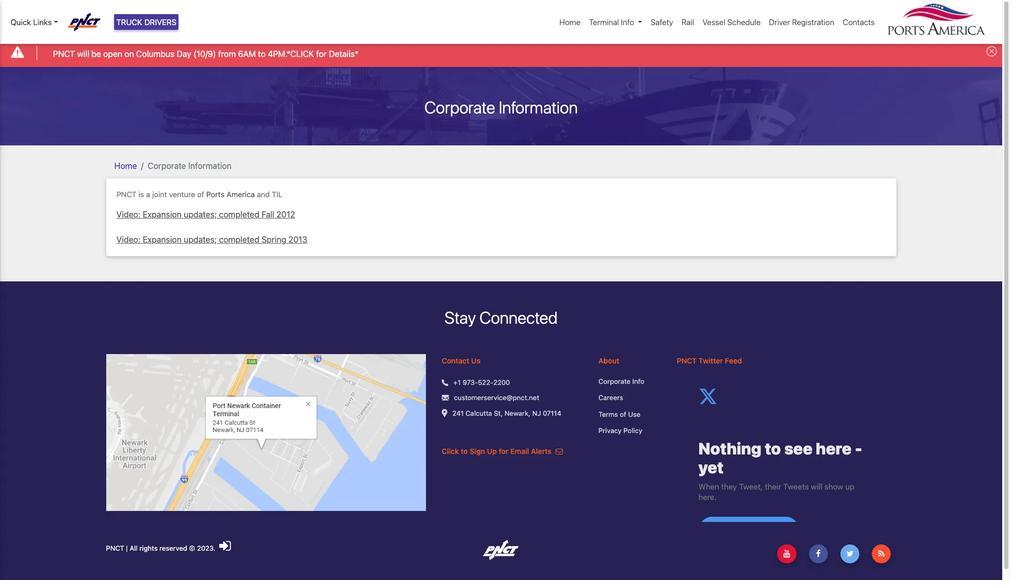 Task type: locate. For each thing, give the bounding box(es) containing it.
for inside "pnct will be open on columbus day (10/9) from 6am to 4pm.*click for details*" link
[[316, 49, 327, 58]]

1 horizontal spatial home
[[560, 17, 581, 27]]

privacy
[[599, 427, 622, 435]]

1 vertical spatial video:
[[116, 235, 141, 245]]

us
[[471, 356, 481, 365]]

to right 6am
[[258, 49, 266, 58]]

info up careers link
[[632, 377, 644, 386]]

customerservice@pnct.net link
[[454, 393, 539, 403]]

info right terminal at the top right of the page
[[621, 17, 634, 27]]

1 vertical spatial home
[[114, 161, 137, 170]]

stay connected
[[445, 308, 558, 328]]

0 horizontal spatial home link
[[114, 161, 137, 170]]

info for corporate info
[[632, 377, 644, 386]]

updates; down pnct is a joint venture of ports america and til
[[184, 210, 217, 219]]

nj
[[532, 409, 541, 417]]

of left use
[[620, 410, 626, 419]]

driver
[[769, 17, 790, 27]]

info inside terminal info link
[[621, 17, 634, 27]]

1 horizontal spatial of
[[620, 410, 626, 419]]

video: expansion updates; completed fall 2012 link
[[116, 208, 886, 221]]

0 horizontal spatial for
[[316, 49, 327, 58]]

2200
[[493, 378, 510, 387]]

0 vertical spatial of
[[197, 190, 204, 199]]

pnct left is
[[116, 190, 136, 199]]

0 vertical spatial info
[[621, 17, 634, 27]]

will
[[77, 49, 89, 58]]

for left details*
[[316, 49, 327, 58]]

info inside corporate info link
[[632, 377, 644, 386]]

driver registration link
[[765, 12, 839, 32]]

completed for spring
[[219, 235, 259, 245]]

updates; for spring
[[184, 235, 217, 245]]

home link
[[555, 12, 585, 32], [114, 161, 137, 170]]

pnct inside alert
[[53, 49, 75, 58]]

1 vertical spatial completed
[[219, 235, 259, 245]]

0 vertical spatial video:
[[116, 210, 141, 219]]

home
[[560, 17, 581, 27], [114, 161, 137, 170]]

pnct
[[53, 49, 75, 58], [116, 190, 136, 199], [677, 356, 697, 365], [106, 544, 124, 553]]

til
[[272, 190, 283, 199]]

2 updates; from the top
[[184, 235, 217, 245]]

0 vertical spatial information
[[499, 97, 578, 117]]

envelope o image
[[556, 448, 563, 455]]

1 expansion from the top
[[143, 210, 182, 219]]

0 vertical spatial for
[[316, 49, 327, 58]]

click to sign up for email alerts link
[[442, 447, 563, 456]]

+1 973-522-2200
[[453, 378, 510, 387]]

pnct left | in the left of the page
[[106, 544, 124, 553]]

0 vertical spatial to
[[258, 49, 266, 58]]

sign in image
[[219, 539, 231, 553]]

truck drivers link
[[114, 14, 179, 30]]

updates;
[[184, 210, 217, 219], [184, 235, 217, 245]]

schedule
[[728, 17, 761, 27]]

up
[[487, 447, 497, 456]]

expansion inside video: expansion updates; completed fall 2012 link
[[143, 210, 182, 219]]

rail link
[[677, 12, 698, 32]]

video: for video: expansion updates; completed spring 2013
[[116, 235, 141, 245]]

0 vertical spatial expansion
[[143, 210, 182, 219]]

information
[[499, 97, 578, 117], [188, 161, 232, 170]]

contact
[[442, 356, 469, 365]]

0 vertical spatial corporate information
[[424, 97, 578, 117]]

1 video: from the top
[[116, 210, 141, 219]]

0 horizontal spatial corporate information
[[148, 161, 232, 170]]

details*
[[329, 49, 359, 58]]

email
[[510, 447, 529, 456]]

pnct for pnct is a joint venture of ports america and til
[[116, 190, 136, 199]]

and
[[257, 190, 270, 199]]

0 horizontal spatial information
[[188, 161, 232, 170]]

open
[[103, 49, 122, 58]]

spring
[[262, 235, 286, 245]]

info
[[621, 17, 634, 27], [632, 377, 644, 386]]

07114
[[543, 409, 561, 417]]

alerts
[[531, 447, 552, 456]]

vessel
[[703, 17, 726, 27]]

0 vertical spatial completed
[[219, 210, 259, 219]]

to
[[258, 49, 266, 58], [461, 447, 468, 456]]

video: inside video: expansion updates; completed fall 2012 link
[[116, 210, 141, 219]]

1 vertical spatial corporate
[[148, 161, 186, 170]]

241
[[452, 409, 464, 417]]

1 horizontal spatial for
[[499, 447, 509, 456]]

1 vertical spatial information
[[188, 161, 232, 170]]

expansion
[[143, 210, 182, 219], [143, 235, 182, 245]]

video: expansion updates; completed fall 2012
[[116, 210, 295, 219]]

corporate information
[[424, 97, 578, 117], [148, 161, 232, 170]]

terminal info
[[589, 17, 634, 27]]

1 vertical spatial for
[[499, 447, 509, 456]]

expansion inside video: expansion updates; completed spring 2013 link
[[143, 235, 182, 245]]

close image
[[987, 46, 997, 57]]

registration
[[792, 17, 834, 27]]

1 vertical spatial updates;
[[184, 235, 217, 245]]

pnct for pnct | all rights reserved © 2023.
[[106, 544, 124, 553]]

1 horizontal spatial information
[[499, 97, 578, 117]]

0 vertical spatial updates;
[[184, 210, 217, 219]]

1 vertical spatial to
[[461, 447, 468, 456]]

2 video: from the top
[[116, 235, 141, 245]]

contacts link
[[839, 12, 879, 32]]

2 completed from the top
[[219, 235, 259, 245]]

completed
[[219, 210, 259, 219], [219, 235, 259, 245]]

1 vertical spatial info
[[632, 377, 644, 386]]

updates; down video: expansion updates; completed fall 2012
[[184, 235, 217, 245]]

corporate info
[[599, 377, 644, 386]]

1 updates; from the top
[[184, 210, 217, 219]]

1 vertical spatial corporate information
[[148, 161, 232, 170]]

pnct left twitter
[[677, 356, 697, 365]]

2013
[[288, 235, 307, 245]]

1 vertical spatial of
[[620, 410, 626, 419]]

1 horizontal spatial corporate
[[424, 97, 495, 117]]

completed down america
[[219, 210, 259, 219]]

0 vertical spatial home link
[[555, 12, 585, 32]]

+1 973-522-2200 link
[[453, 378, 510, 388]]

to inside alert
[[258, 49, 266, 58]]

pnct left will in the left top of the page
[[53, 49, 75, 58]]

ports
[[206, 190, 224, 199]]

video:
[[116, 210, 141, 219], [116, 235, 141, 245]]

columbus
[[136, 49, 175, 58]]

of
[[197, 190, 204, 199], [620, 410, 626, 419]]

drivers
[[144, 17, 177, 27]]

for
[[316, 49, 327, 58], [499, 447, 509, 456]]

of left ports
[[197, 190, 204, 199]]

2 horizontal spatial corporate
[[599, 377, 631, 386]]

completed for fall
[[219, 210, 259, 219]]

terms of use
[[599, 410, 641, 419]]

to left sign
[[461, 447, 468, 456]]

corporate info link
[[599, 377, 661, 387]]

for right up
[[499, 447, 509, 456]]

truck
[[116, 17, 142, 27]]

pnct will be open on columbus day (10/9) from 6am to 4pm.*click for details* link
[[53, 47, 359, 60]]

0 horizontal spatial of
[[197, 190, 204, 199]]

0 vertical spatial corporate
[[424, 97, 495, 117]]

completed left spring
[[219, 235, 259, 245]]

connected
[[480, 308, 558, 328]]

video: inside video: expansion updates; completed spring 2013 link
[[116, 235, 141, 245]]

©
[[189, 544, 195, 553]]

info for terminal info
[[621, 17, 634, 27]]

2 vertical spatial corporate
[[599, 377, 631, 386]]

driver registration
[[769, 17, 834, 27]]

reserved
[[159, 544, 187, 553]]

0 horizontal spatial corporate
[[148, 161, 186, 170]]

2 expansion from the top
[[143, 235, 182, 245]]

1 horizontal spatial to
[[461, 447, 468, 456]]

1 vertical spatial expansion
[[143, 235, 182, 245]]

all
[[130, 544, 138, 553]]

twitter
[[699, 356, 723, 365]]

vessel schedule link
[[698, 12, 765, 32]]

0 horizontal spatial to
[[258, 49, 266, 58]]

pnct is a joint venture of ports america and til
[[116, 190, 283, 199]]

+1
[[453, 378, 461, 387]]

(10/9)
[[194, 49, 216, 58]]

1 completed from the top
[[219, 210, 259, 219]]

joint
[[152, 190, 167, 199]]



Task type: vqa. For each thing, say whether or not it's contained in the screenshot.
By
no



Task type: describe. For each thing, give the bounding box(es) containing it.
video: expansion updates; completed spring 2013 link
[[116, 234, 886, 246]]

click to sign up for email alerts
[[442, 447, 554, 456]]

1 horizontal spatial home link
[[555, 12, 585, 32]]

522-
[[478, 378, 493, 387]]

quick
[[10, 17, 31, 27]]

|
[[126, 544, 128, 553]]

careers link
[[599, 393, 661, 403]]

0 horizontal spatial home
[[114, 161, 137, 170]]

venture
[[169, 190, 195, 199]]

customerservice@pnct.net
[[454, 394, 539, 402]]

pnct will be open on columbus day (10/9) from 6am to 4pm.*click for details* alert
[[0, 39, 1002, 67]]

careers
[[599, 394, 623, 402]]

privacy policy link
[[599, 426, 661, 436]]

fall
[[262, 210, 274, 219]]

241 calcutta st, newark, nj 07114 link
[[452, 409, 561, 419]]

america
[[226, 190, 255, 199]]

safety link
[[647, 12, 677, 32]]

a
[[146, 190, 150, 199]]

0 vertical spatial home
[[560, 17, 581, 27]]

contact us
[[442, 356, 481, 365]]

terminal info link
[[585, 12, 647, 32]]

video: for video: expansion updates; completed fall 2012
[[116, 210, 141, 219]]

vessel schedule
[[703, 17, 761, 27]]

st,
[[494, 409, 503, 417]]

about
[[599, 356, 619, 365]]

stay
[[445, 308, 476, 328]]

4pm.*click
[[268, 49, 314, 58]]

links
[[33, 17, 52, 27]]

rights
[[139, 544, 158, 553]]

pnct twitter feed
[[677, 356, 742, 365]]

2023.
[[197, 544, 215, 553]]

6am
[[238, 49, 256, 58]]

safety
[[651, 17, 673, 27]]

newark,
[[505, 409, 530, 417]]

2012
[[276, 210, 295, 219]]

contacts
[[843, 17, 875, 27]]

973-
[[463, 378, 478, 387]]

1 vertical spatial home link
[[114, 161, 137, 170]]

be
[[91, 49, 101, 58]]

pnct | all rights reserved © 2023.
[[106, 544, 217, 553]]

terms of use link
[[599, 410, 661, 420]]

privacy policy
[[599, 427, 642, 435]]

click
[[442, 447, 459, 456]]

use
[[628, 410, 641, 419]]

calcutta
[[466, 409, 492, 417]]

video: expansion updates; completed spring 2013
[[116, 235, 307, 245]]

pnct for pnct twitter feed
[[677, 356, 697, 365]]

updates; for fall
[[184, 210, 217, 219]]

rail
[[682, 17, 694, 27]]

sign
[[470, 447, 485, 456]]

terms
[[599, 410, 618, 419]]

ports america link
[[206, 190, 255, 199]]

day
[[177, 49, 191, 58]]

from
[[218, 49, 236, 58]]

pnct for pnct will be open on columbus day (10/9) from 6am to 4pm.*click for details*
[[53, 49, 75, 58]]

is
[[138, 190, 144, 199]]

expansion for video: expansion updates; completed spring 2013
[[143, 235, 182, 245]]

of inside terms of use link
[[620, 410, 626, 419]]

quick links link
[[10, 16, 58, 28]]

feed
[[725, 356, 742, 365]]

truck drivers
[[116, 17, 177, 27]]

on
[[125, 49, 134, 58]]

pnct will be open on columbus day (10/9) from 6am to 4pm.*click for details*
[[53, 49, 359, 58]]

expansion for video: expansion updates; completed fall 2012
[[143, 210, 182, 219]]

241 calcutta st, newark, nj 07114
[[452, 409, 561, 417]]

quick links
[[10, 17, 52, 27]]

1 horizontal spatial corporate information
[[424, 97, 578, 117]]

policy
[[624, 427, 642, 435]]



